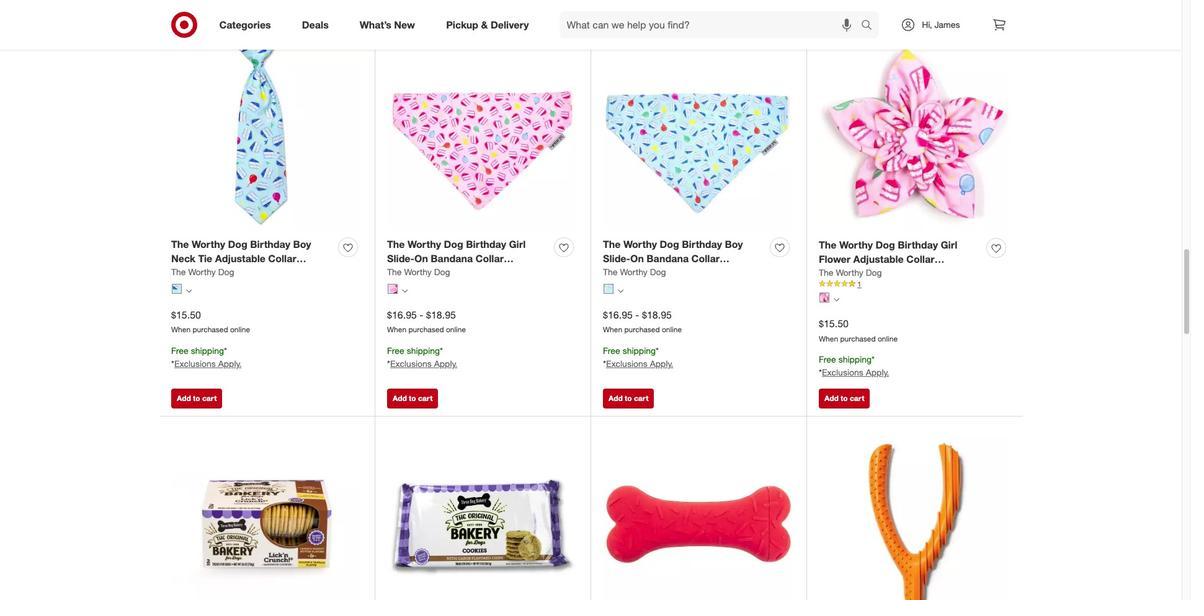 Task type: locate. For each thing, give the bounding box(es) containing it.
sold out element
[[603, 2, 648, 19]]

attachment down flower
[[819, 267, 874, 280]]

when
[[171, 325, 191, 335], [387, 325, 407, 335], [603, 325, 623, 335], [819, 334, 839, 344]]

birthday inside the worthy dog birthday girl slide-on bandana collar accessory
[[466, 238, 506, 251]]

the worthy dog birthday girl slide-on bandana collar accessory image
[[387, 39, 578, 231]]

the worthy dog birthday girl flower adjustable collar attachment accessory image
[[819, 39, 1011, 231], [819, 39, 1011, 231]]

1 $16.95 from the left
[[387, 309, 417, 321]]

accessory inside the worthy dog birthday boy slide-on bandana collar accessory
[[603, 267, 653, 279]]

boy
[[293, 238, 311, 251], [725, 238, 743, 251]]

blue image for attachment
[[172, 284, 182, 294]]

all colors image
[[402, 289, 408, 294], [618, 289, 624, 294], [834, 297, 840, 303]]

$15.50 down all colors icon
[[171, 309, 201, 321]]

1 $16.95 - $18.95 when purchased online from the left
[[387, 309, 466, 335]]

cart
[[202, 4, 217, 14], [850, 4, 865, 14], [202, 394, 217, 403], [418, 394, 433, 403], [634, 394, 649, 403], [850, 394, 865, 403]]

-
[[420, 309, 424, 321], [636, 309, 640, 321]]

new
[[394, 18, 415, 31]]

the worthy dog for the worthy dog birthday boy neck tie adjustable collar attachment accessory
[[171, 267, 234, 277]]

three dog bakery lick n' crunch carob with peanut butter filling and golden vanilla flavor dog treats - 26oz image
[[171, 429, 362, 601], [171, 429, 362, 601]]

girl inside the worthy dog birthday girl slide-on bandana collar accessory
[[509, 238, 526, 251]]

worthy inside the worthy dog birthday boy slide-on bandana collar accessory
[[624, 238, 657, 251]]

delivery
[[491, 18, 529, 31]]

1 horizontal spatial attachment
[[819, 267, 874, 280]]

adjustable right the tie
[[215, 252, 266, 265]]

1 horizontal spatial adjustable
[[854, 253, 904, 265]]

boy for the worthy dog birthday boy neck tie adjustable collar attachment accessory
[[293, 238, 311, 251]]

girl for the worthy dog birthday girl slide-on bandana collar accessory
[[509, 238, 526, 251]]

accessory
[[229, 267, 279, 279], [387, 267, 437, 279], [603, 267, 653, 279], [877, 267, 927, 280]]

$18.95 for the worthy dog birthday boy slide-on bandana collar accessory
[[642, 309, 672, 321]]

collar inside the worthy dog birthday boy neck tie adjustable collar attachment accessory
[[268, 252, 297, 265]]

purchased
[[193, 325, 228, 335], [409, 325, 444, 335], [625, 325, 660, 335], [841, 334, 876, 344]]

to for the worthy dog birthday girl slide-on bandana collar accessory
[[409, 394, 416, 403]]

1 - from the left
[[420, 309, 424, 321]]

bandana
[[431, 252, 473, 265], [647, 252, 689, 265]]

boy inside the worthy dog birthday boy slide-on bandana collar accessory
[[725, 238, 743, 251]]

to
[[193, 4, 200, 14], [841, 4, 848, 14], [193, 394, 200, 403], [409, 394, 416, 403], [625, 394, 632, 403], [841, 394, 848, 403]]

pickup & delivery
[[446, 18, 529, 31]]

What can we help you find? suggestions appear below search field
[[560, 11, 865, 38]]

1 horizontal spatial $16.95
[[603, 309, 633, 321]]

categories
[[219, 18, 271, 31]]

apply.
[[218, 359, 242, 369], [434, 359, 458, 369], [650, 359, 674, 369], [866, 368, 890, 378]]

the worthy dog link for the worthy dog birthday girl slide-on bandana collar accessory
[[387, 266, 450, 278]]

all colors element for the worthy dog birthday boy neck tie adjustable collar attachment accessory
[[186, 287, 192, 295]]

2 on from the left
[[631, 252, 644, 265]]

add to cart button
[[171, 0, 222, 19], [819, 0, 870, 19], [171, 389, 222, 409], [387, 389, 438, 409], [603, 389, 654, 409], [819, 389, 870, 409]]

$16.95
[[387, 309, 417, 321], [603, 309, 633, 321]]

the inside the worthy dog birthday boy neck tie adjustable collar attachment accessory
[[171, 238, 189, 251]]

adjustable
[[215, 252, 266, 265], [854, 253, 904, 265]]

$15.50 for the worthy dog birthday girl flower adjustable collar attachment accessory
[[819, 318, 849, 330]]

0 horizontal spatial attachment
[[171, 267, 226, 279]]

birthday
[[250, 238, 290, 251], [466, 238, 506, 251], [682, 238, 722, 251], [898, 239, 938, 251]]

the for the worthy dog birthday boy neck tie adjustable collar attachment accessory link
[[171, 238, 189, 251]]

the worthy dog link for the worthy dog birthday boy neck tie adjustable collar attachment accessory
[[171, 266, 234, 278]]

add to cart for the worthy dog birthday boy slide-on bandana collar accessory
[[609, 394, 649, 403]]

the
[[171, 238, 189, 251], [387, 238, 405, 251], [603, 238, 621, 251], [819, 239, 837, 251], [171, 267, 186, 277], [387, 267, 402, 277], [603, 267, 618, 277], [819, 267, 834, 278]]

$15.50 when purchased online for attachment
[[171, 309, 250, 335]]

the worthy dog birthday boy slide-on bandana collar accessory link
[[603, 238, 765, 279]]

birthday inside the worthy dog birthday boy neck tie adjustable collar attachment accessory
[[250, 238, 290, 251]]

0 horizontal spatial -
[[420, 309, 424, 321]]

the for "the worthy dog birthday boy slide-on bandana collar accessory" link
[[603, 238, 621, 251]]

1 horizontal spatial $15.50
[[819, 318, 849, 330]]

accessory inside the worthy dog birthday girl slide-on bandana collar accessory
[[387, 267, 437, 279]]

blue image
[[172, 284, 182, 294], [604, 284, 614, 294]]

0 horizontal spatial on
[[415, 252, 428, 265]]

2 $16.95 - $18.95 when purchased online from the left
[[603, 309, 682, 335]]

sold out
[[603, 4, 648, 18]]

worthy inside the worthy dog birthday girl slide-on bandana collar accessory
[[408, 238, 441, 251]]

shipping for the worthy dog birthday boy neck tie adjustable collar attachment accessory
[[191, 346, 224, 356]]

the inside the worthy dog birthday girl slide-on bandana collar accessory
[[387, 238, 405, 251]]

0 horizontal spatial boy
[[293, 238, 311, 251]]

1 blue image from the left
[[172, 284, 182, 294]]

slide- inside the worthy dog birthday boy slide-on bandana collar accessory
[[603, 252, 631, 265]]

the inside the worthy dog birthday boy slide-on bandana collar accessory
[[603, 238, 621, 251]]

collar
[[268, 252, 297, 265], [476, 252, 504, 265], [692, 252, 720, 265], [907, 253, 935, 265]]

the for the worthy dog birthday boy slide-on bandana collar accessory the worthy dog link
[[603, 267, 618, 277]]

girl inside the worthy dog birthday girl flower adjustable collar attachment accessory
[[941, 239, 958, 251]]

collar inside the worthy dog birthday girl slide-on bandana collar accessory
[[476, 252, 504, 265]]

add
[[177, 4, 191, 14], [825, 4, 839, 14], [177, 394, 191, 403], [393, 394, 407, 403], [609, 394, 623, 403], [825, 394, 839, 403]]

add to cart
[[177, 4, 217, 14], [825, 4, 865, 14], [177, 394, 217, 403], [393, 394, 433, 403], [609, 394, 649, 403], [825, 394, 865, 403]]

1 bandana from the left
[[431, 252, 473, 265]]

free
[[171, 346, 189, 356], [387, 346, 405, 356], [603, 346, 620, 356], [819, 355, 836, 365]]

all colors image right pink image
[[834, 297, 840, 303]]

- for the worthy dog birthday girl slide-on bandana collar accessory
[[420, 309, 424, 321]]

1 horizontal spatial boy
[[725, 238, 743, 251]]

the for the worthy dog birthday girl flower adjustable collar attachment accessory's the worthy dog link
[[819, 267, 834, 278]]

0 horizontal spatial $15.50
[[171, 309, 201, 321]]

exclusions apply. button for the worthy dog birthday boy neck tie adjustable collar attachment accessory
[[174, 358, 242, 371]]

$16.95 - $18.95 when purchased online
[[387, 309, 466, 335], [603, 309, 682, 335]]

add for the worthy dog birthday girl flower adjustable collar attachment accessory
[[825, 394, 839, 403]]

worthy
[[192, 238, 225, 251], [408, 238, 441, 251], [624, 238, 657, 251], [840, 239, 873, 251], [188, 267, 216, 277], [404, 267, 432, 277], [620, 267, 648, 277], [836, 267, 864, 278]]

$15.50 when purchased online down '1'
[[819, 318, 898, 344]]

on
[[415, 252, 428, 265], [631, 252, 644, 265]]

all colors image for the worthy dog birthday girl slide-on bandana collar accessory
[[402, 289, 408, 294]]

the worthy dog link
[[171, 266, 234, 278], [387, 266, 450, 278], [603, 266, 666, 278], [819, 267, 882, 279]]

$15.50 when purchased online down all colors icon
[[171, 309, 250, 335]]

worthy for "the worthy dog birthday boy slide-on bandana collar accessory" link
[[624, 238, 657, 251]]

collar inside the worthy dog birthday boy slide-on bandana collar accessory
[[692, 252, 720, 265]]

2 $16.95 from the left
[[603, 309, 633, 321]]

$18.95 for the worthy dog birthday girl slide-on bandana collar accessory
[[426, 309, 456, 321]]

collar for the worthy dog birthday girl slide-on bandana collar accessory
[[476, 252, 504, 265]]

0 horizontal spatial bandana
[[431, 252, 473, 265]]

attachment down the tie
[[171, 267, 226, 279]]

accessory inside the worthy dog birthday girl flower adjustable collar attachment accessory
[[877, 267, 927, 280]]

all colors image for the worthy dog birthday boy slide-on bandana collar accessory
[[618, 289, 624, 294]]

1 on from the left
[[415, 252, 428, 265]]

cart for the worthy dog birthday girl slide-on bandana collar accessory
[[418, 394, 433, 403]]

1 horizontal spatial -
[[636, 309, 640, 321]]

birthday inside the worthy dog birthday boy slide-on bandana collar accessory
[[682, 238, 722, 251]]

worthy inside the worthy dog birthday girl flower adjustable collar attachment accessory
[[840, 239, 873, 251]]

0 horizontal spatial $15.50 when purchased online
[[171, 309, 250, 335]]

free shipping * * exclusions apply. for the worthy dog birthday boy neck tie adjustable collar attachment accessory
[[171, 346, 242, 369]]

james
[[935, 19, 960, 30]]

1 horizontal spatial $16.95 - $18.95 when purchased online
[[603, 309, 682, 335]]

attachment
[[171, 267, 226, 279], [819, 267, 874, 280]]

slide- for the worthy dog birthday girl slide-on bandana collar accessory
[[387, 252, 415, 265]]

rubber bone dog toy - boots & barkley™ image
[[603, 429, 794, 601], [603, 429, 794, 601]]

bandana for girl
[[431, 252, 473, 265]]

$15.50 down pink image
[[819, 318, 849, 330]]

all colors image right pink icon
[[402, 289, 408, 294]]

sold
[[603, 4, 627, 18]]

1 horizontal spatial slide-
[[603, 252, 631, 265]]

girl
[[509, 238, 526, 251], [941, 239, 958, 251]]

1 boy from the left
[[293, 238, 311, 251]]

2 - from the left
[[636, 309, 640, 321]]

all colors element right pink image
[[834, 296, 840, 303]]

slide- inside the worthy dog birthday girl slide-on bandana collar accessory
[[387, 252, 415, 265]]

0 horizontal spatial blue image
[[172, 284, 182, 294]]

online
[[230, 325, 250, 335], [446, 325, 466, 335], [662, 325, 682, 335], [878, 334, 898, 344]]

adjustable up '1'
[[854, 253, 904, 265]]

1 horizontal spatial $15.50 when purchased online
[[819, 318, 898, 344]]

worthy inside the worthy dog birthday boy neck tie adjustable collar attachment accessory
[[192, 238, 225, 251]]

$15.50
[[171, 309, 201, 321], [819, 318, 849, 330]]

bandana inside the worthy dog birthday boy slide-on bandana collar accessory
[[647, 252, 689, 265]]

all colors image down the worthy dog birthday boy slide-on bandana collar accessory
[[618, 289, 624, 294]]

apply. for the worthy dog birthday boy slide-on bandana collar accessory
[[650, 359, 674, 369]]

2 bandana from the left
[[647, 252, 689, 265]]

worthy for the worthy dog birthday girl flower adjustable collar attachment accessory link
[[840, 239, 873, 251]]

shipping
[[191, 346, 224, 356], [407, 346, 440, 356], [623, 346, 656, 356], [839, 355, 872, 365]]

exclusions for the worthy dog birthday boy neck tie adjustable collar attachment accessory
[[174, 359, 216, 369]]

all colors element down neck
[[186, 287, 192, 295]]

dog
[[228, 238, 248, 251], [444, 238, 464, 251], [660, 238, 679, 251], [876, 239, 895, 251], [218, 267, 234, 277], [434, 267, 450, 277], [650, 267, 666, 277], [866, 267, 882, 278]]

exclusions apply. button
[[174, 358, 242, 371], [390, 358, 458, 371], [606, 358, 674, 371], [822, 367, 890, 379]]

out
[[631, 4, 648, 18]]

rubber wishbone dog toy - orange - boots & barkley™ image
[[819, 429, 1011, 601], [819, 429, 1011, 601]]

add to cart button for the worthy dog birthday boy slide-on bandana collar accessory
[[603, 389, 654, 409]]

on inside the worthy dog birthday girl slide-on bandana collar accessory
[[415, 252, 428, 265]]

2 $18.95 from the left
[[642, 309, 672, 321]]

2 blue image from the left
[[604, 284, 614, 294]]

what's new
[[360, 18, 415, 31]]

1 horizontal spatial $18.95
[[642, 309, 672, 321]]

0 horizontal spatial adjustable
[[215, 252, 266, 265]]

add to cart button for the worthy dog birthday girl slide-on bandana collar accessory
[[387, 389, 438, 409]]

0 horizontal spatial slide-
[[387, 252, 415, 265]]

0 horizontal spatial girl
[[509, 238, 526, 251]]

attachment inside the worthy dog birthday boy neck tie adjustable collar attachment accessory
[[171, 267, 226, 279]]

boy inside the worthy dog birthday boy neck tie adjustable collar attachment accessory
[[293, 238, 311, 251]]

birthday for the worthy dog birthday boy slide-on bandana collar accessory
[[682, 238, 722, 251]]

categories link
[[209, 11, 287, 38]]

0 horizontal spatial all colors image
[[402, 289, 408, 294]]

dog inside the worthy dog birthday girl flower adjustable collar attachment accessory
[[876, 239, 895, 251]]

on inside the worthy dog birthday boy slide-on bandana collar accessory
[[631, 252, 644, 265]]

$18.95 down the worthy dog birthday girl slide-on bandana collar accessory
[[426, 309, 456, 321]]

free shipping * * exclusions apply.
[[171, 346, 242, 369], [387, 346, 458, 369], [603, 346, 674, 369], [819, 355, 890, 378]]

shipping for the worthy dog birthday girl flower adjustable collar attachment accessory
[[839, 355, 872, 365]]

to for the worthy dog birthday boy neck tie adjustable collar attachment accessory
[[193, 394, 200, 403]]

1 horizontal spatial bandana
[[647, 252, 689, 265]]

free shipping * * exclusions apply. for the worthy dog birthday girl slide-on bandana collar accessory
[[387, 346, 458, 369]]

all colors element
[[186, 287, 192, 295], [402, 287, 408, 295], [618, 287, 624, 295], [834, 296, 840, 303]]

the worthy dog
[[171, 267, 234, 277], [387, 267, 450, 277], [603, 267, 666, 277], [819, 267, 882, 278]]

exclusions
[[174, 359, 216, 369], [390, 359, 432, 369], [606, 359, 648, 369], [822, 368, 864, 378]]

2 slide- from the left
[[603, 252, 631, 265]]

$15.50 when purchased online
[[171, 309, 250, 335], [819, 318, 898, 344]]

pink image
[[820, 293, 830, 303]]

1 $18.95 from the left
[[426, 309, 456, 321]]

blue image for accessory
[[604, 284, 614, 294]]

three dog bakery carob chip cookies dog treat -13oz image
[[387, 429, 578, 601], [387, 429, 578, 601]]

add to cart for the worthy dog birthday boy neck tie adjustable collar attachment accessory
[[177, 394, 217, 403]]

2 horizontal spatial all colors image
[[834, 297, 840, 303]]

$18.95 down the worthy dog birthday boy slide-on bandana collar accessory
[[642, 309, 672, 321]]

exclusions for the worthy dog birthday girl slide-on bandana collar accessory
[[390, 359, 432, 369]]

cart for the worthy dog birthday girl flower adjustable collar attachment accessory
[[850, 394, 865, 403]]

birthday inside the worthy dog birthday girl flower adjustable collar attachment accessory
[[898, 239, 938, 251]]

accessory for the worthy dog birthday girl flower adjustable collar attachment accessory
[[877, 267, 927, 280]]

slide-
[[387, 252, 415, 265], [603, 252, 631, 265]]

all colors element down the worthy dog birthday boy slide-on bandana collar accessory
[[618, 287, 624, 295]]

free for the worthy dog birthday girl slide-on bandana collar accessory
[[387, 346, 405, 356]]

the worthy dog birthday boy neck tie adjustable collar attachment accessory image
[[171, 39, 362, 231], [171, 39, 362, 231]]

$15.50 when purchased online for accessory
[[819, 318, 898, 344]]

pickup
[[446, 18, 479, 31]]

1 horizontal spatial girl
[[941, 239, 958, 251]]

exclusions apply. button for the worthy dog birthday boy slide-on bandana collar accessory
[[606, 358, 674, 371]]

all colors image
[[186, 289, 192, 294]]

add to cart button for the worthy dog birthday boy neck tie adjustable collar attachment accessory
[[171, 389, 222, 409]]

2 boy from the left
[[725, 238, 743, 251]]

the inside the worthy dog birthday girl flower adjustable collar attachment accessory
[[819, 239, 837, 251]]

1 horizontal spatial all colors image
[[618, 289, 624, 294]]

birthday for the worthy dog birthday boy neck tie adjustable collar attachment accessory
[[250, 238, 290, 251]]

0 horizontal spatial $18.95
[[426, 309, 456, 321]]

the worthy dog birthday girl slide-on bandana collar accessory
[[387, 238, 526, 279]]

deals link
[[292, 11, 344, 38]]

1 horizontal spatial on
[[631, 252, 644, 265]]

the for the worthy dog link corresponding to the worthy dog birthday girl slide-on bandana collar accessory
[[387, 267, 402, 277]]

the worthy dog birthday girl slide-on bandana collar accessory link
[[387, 238, 549, 279]]

all colors element right pink icon
[[402, 287, 408, 295]]

bandana inside the worthy dog birthday girl slide-on bandana collar accessory
[[431, 252, 473, 265]]

$15.50 for the worthy dog birthday boy neck tie adjustable collar attachment accessory
[[171, 309, 201, 321]]

0 horizontal spatial $16.95
[[387, 309, 417, 321]]

0 horizontal spatial $16.95 - $18.95 when purchased online
[[387, 309, 466, 335]]

1 horizontal spatial blue image
[[604, 284, 614, 294]]

1 slide- from the left
[[387, 252, 415, 265]]

$18.95
[[426, 309, 456, 321], [642, 309, 672, 321]]

*
[[224, 346, 227, 356], [440, 346, 443, 356], [656, 346, 659, 356], [872, 355, 875, 365], [171, 359, 174, 369], [387, 359, 390, 369], [603, 359, 606, 369], [819, 368, 822, 378]]

collar for the worthy dog birthday boy neck tie adjustable collar attachment accessory
[[268, 252, 297, 265]]

add for the worthy dog birthday boy neck tie adjustable collar attachment accessory
[[177, 394, 191, 403]]

search
[[856, 20, 886, 32]]

cart for the worthy dog birthday boy neck tie adjustable collar attachment accessory
[[202, 394, 217, 403]]



Task type: describe. For each thing, give the bounding box(es) containing it.
adjustable inside the worthy dog birthday boy neck tie adjustable collar attachment accessory
[[215, 252, 266, 265]]

apply. for the worthy dog birthday girl flower adjustable collar attachment accessory
[[866, 368, 890, 378]]

exclusions apply. button for the worthy dog birthday girl slide-on bandana collar accessory
[[390, 358, 458, 371]]

pink image
[[388, 284, 398, 294]]

the worthy dog link for the worthy dog birthday girl flower adjustable collar attachment accessory
[[819, 267, 882, 279]]

the worthy dog birthday girl flower adjustable collar attachment accessory link
[[819, 238, 982, 280]]

the for the worthy dog link related to the worthy dog birthday boy neck tie adjustable collar attachment accessory
[[171, 267, 186, 277]]

&
[[481, 18, 488, 31]]

hi,
[[922, 19, 933, 30]]

shipping for the worthy dog birthday girl slide-on bandana collar accessory
[[407, 346, 440, 356]]

worthy for the worthy dog birthday girl slide-on bandana collar accessory link
[[408, 238, 441, 251]]

worthy for the worthy dog birthday girl flower adjustable collar attachment accessory's the worthy dog link
[[836, 267, 864, 278]]

free shipping * * exclusions apply. for the worthy dog birthday boy slide-on bandana collar accessory
[[603, 346, 674, 369]]

accessory for the worthy dog birthday girl slide-on bandana collar accessory
[[387, 267, 437, 279]]

flower
[[819, 253, 851, 265]]

$16.95 - $18.95 when purchased online for the worthy dog birthday girl slide-on bandana collar accessory
[[387, 309, 466, 335]]

free shipping * * exclusions apply. for the worthy dog birthday girl flower adjustable collar attachment accessory
[[819, 355, 890, 378]]

cart for the worthy dog birthday boy slide-on bandana collar accessory
[[634, 394, 649, 403]]

hi, james
[[922, 19, 960, 30]]

birthday for the worthy dog birthday girl slide-on bandana collar accessory
[[466, 238, 506, 251]]

the worthy dog birthday girl flower adjustable collar attachment accessory
[[819, 239, 958, 280]]

what's new link
[[349, 11, 431, 38]]

the worthy dog link for the worthy dog birthday boy slide-on bandana collar accessory
[[603, 266, 666, 278]]

what's
[[360, 18, 392, 31]]

1
[[858, 280, 862, 289]]

add to cart button for the worthy dog birthday girl flower adjustable collar attachment accessory
[[819, 389, 870, 409]]

worthy for the worthy dog birthday boy slide-on bandana collar accessory the worthy dog link
[[620, 267, 648, 277]]

search button
[[856, 11, 886, 41]]

to for the worthy dog birthday girl flower adjustable collar attachment accessory
[[841, 394, 848, 403]]

pickup & delivery link
[[436, 11, 545, 38]]

apply. for the worthy dog birthday boy neck tie adjustable collar attachment accessory
[[218, 359, 242, 369]]

free for the worthy dog birthday boy slide-on bandana collar accessory
[[603, 346, 620, 356]]

deals
[[302, 18, 329, 31]]

the worthy dog for the worthy dog birthday girl flower adjustable collar attachment accessory
[[819, 267, 882, 278]]

1 link
[[819, 279, 1011, 290]]

the worthy dog for the worthy dog birthday girl slide-on bandana collar accessory
[[387, 267, 450, 277]]

exclusions for the worthy dog birthday boy slide-on bandana collar accessory
[[606, 359, 648, 369]]

add for the worthy dog birthday boy slide-on bandana collar accessory
[[609, 394, 623, 403]]

on for the worthy dog birthday girl slide-on bandana collar accessory
[[415, 252, 428, 265]]

apply. for the worthy dog birthday girl slide-on bandana collar accessory
[[434, 359, 458, 369]]

collar for the worthy dog birthday boy slide-on bandana collar accessory
[[692, 252, 720, 265]]

$16.95 - $18.95 when purchased online for the worthy dog birthday boy slide-on bandana collar accessory
[[603, 309, 682, 335]]

$16.95 for the worthy dog birthday boy slide-on bandana collar accessory
[[603, 309, 633, 321]]

boy for the worthy dog birthday boy slide-on bandana collar accessory
[[725, 238, 743, 251]]

neck
[[171, 252, 196, 265]]

accessory for the worthy dog birthday boy slide-on bandana collar accessory
[[603, 267, 653, 279]]

birthday for the worthy dog birthday girl flower adjustable collar attachment accessory
[[898, 239, 938, 251]]

free for the worthy dog birthday boy neck tie adjustable collar attachment accessory
[[171, 346, 189, 356]]

bandana for boy
[[647, 252, 689, 265]]

slide- for the worthy dog birthday boy slide-on bandana collar accessory
[[603, 252, 631, 265]]

shipping for the worthy dog birthday boy slide-on bandana collar accessory
[[623, 346, 656, 356]]

the worthy dog birthday boy neck tie adjustable collar attachment accessory
[[171, 238, 311, 279]]

dog inside the worthy dog birthday boy neck tie adjustable collar attachment accessory
[[228, 238, 248, 251]]

worthy for the worthy dog birthday boy neck tie adjustable collar attachment accessory link
[[192, 238, 225, 251]]

dog inside the worthy dog birthday girl slide-on bandana collar accessory
[[444, 238, 464, 251]]

accessory inside the worthy dog birthday boy neck tie adjustable collar attachment accessory
[[229, 267, 279, 279]]

the for the worthy dog birthday girl slide-on bandana collar accessory link
[[387, 238, 405, 251]]

free for the worthy dog birthday girl flower adjustable collar attachment accessory
[[819, 355, 836, 365]]

add for the worthy dog birthday girl slide-on bandana collar accessory
[[393, 394, 407, 403]]

worthy for the worthy dog link corresponding to the worthy dog birthday girl slide-on bandana collar accessory
[[404, 267, 432, 277]]

on for the worthy dog birthday boy slide-on bandana collar accessory
[[631, 252, 644, 265]]

- for the worthy dog birthday boy slide-on bandana collar accessory
[[636, 309, 640, 321]]

worthy for the worthy dog link related to the worthy dog birthday boy neck tie adjustable collar attachment accessory
[[188, 267, 216, 277]]

all colors element for the worthy dog birthday girl slide-on bandana collar accessory
[[402, 287, 408, 295]]

the for the worthy dog birthday girl flower adjustable collar attachment accessory link
[[819, 239, 837, 251]]

the worthy dog birthday boy slide-on bandana collar accessory
[[603, 238, 743, 279]]

dog inside the worthy dog birthday boy slide-on bandana collar accessory
[[660, 238, 679, 251]]

all colors element for the worthy dog birthday boy slide-on bandana collar accessory
[[618, 287, 624, 295]]

tie
[[198, 252, 212, 265]]

adjustable inside the worthy dog birthday girl flower adjustable collar attachment accessory
[[854, 253, 904, 265]]

to for the worthy dog birthday boy slide-on bandana collar accessory
[[625, 394, 632, 403]]

the worthy dog birthday boy slide-on bandana collar accessory image
[[603, 39, 794, 231]]

exclusions for the worthy dog birthday girl flower adjustable collar attachment accessory
[[822, 368, 864, 378]]

attachment inside the worthy dog birthday girl flower adjustable collar attachment accessory
[[819, 267, 874, 280]]

the worthy dog for the worthy dog birthday boy slide-on bandana collar accessory
[[603, 267, 666, 277]]

the worthy dog birthday boy neck tie adjustable collar attachment accessory link
[[171, 238, 333, 279]]

add to cart for the worthy dog birthday girl flower adjustable collar attachment accessory
[[825, 394, 865, 403]]

$16.95 for the worthy dog birthday girl slide-on bandana collar accessory
[[387, 309, 417, 321]]

exclusions apply. button for the worthy dog birthday girl flower adjustable collar attachment accessory
[[822, 367, 890, 379]]

girl for the worthy dog birthday girl flower adjustable collar attachment accessory
[[941, 239, 958, 251]]

collar inside the worthy dog birthday girl flower adjustable collar attachment accessory
[[907, 253, 935, 265]]

add to cart for the worthy dog birthday girl slide-on bandana collar accessory
[[393, 394, 433, 403]]



Task type: vqa. For each thing, say whether or not it's contained in the screenshot.
Collar inside the the worthy dog birthday girl slide-on bandana collar accessory
yes



